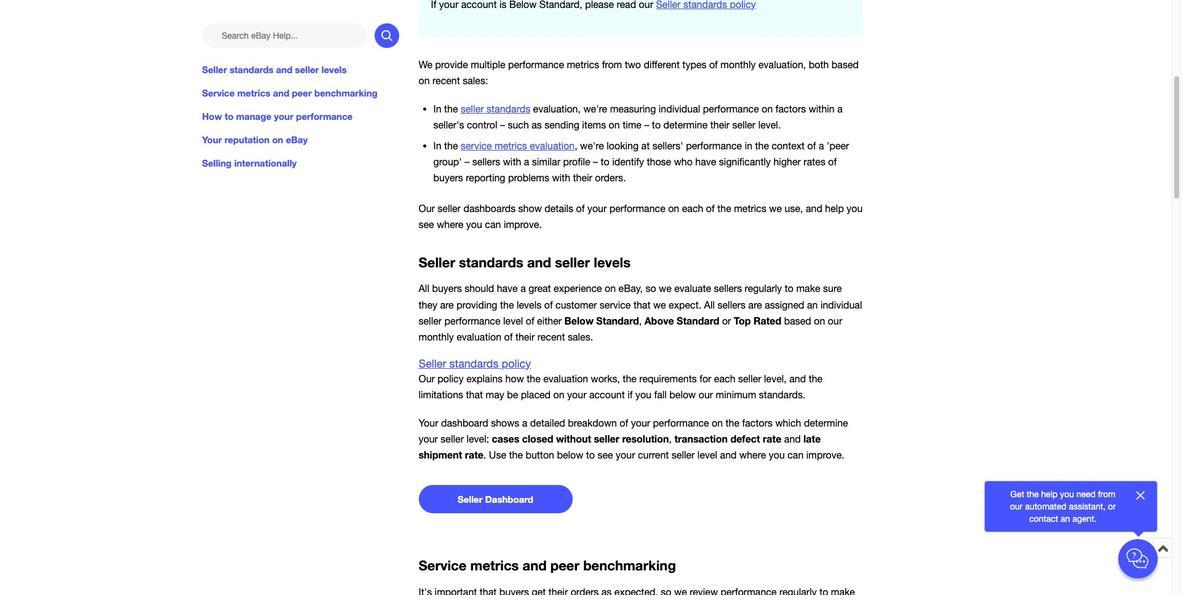 Task type: vqa. For each thing, say whether or not it's contained in the screenshot.
bottom Brand
no



Task type: describe. For each thing, give the bounding box(es) containing it.
your reputation on ebay link
[[202, 133, 399, 147]]

help inside our seller dashboards show details of your performance on each of the metrics we use, and help you see where you can improve.
[[826, 203, 844, 214]]

and inside our seller dashboards show details of your performance on each of the metrics we use, and help you see where you can improve.
[[806, 203, 823, 214]]

the inside the get the help you need from our automated assistant, or contact an agent.
[[1027, 490, 1039, 500]]

factors inside your dashboard shows a detailed breakdown of your performance on the factors which determine your seller level:
[[743, 418, 773, 429]]

0 vertical spatial seller standards and seller levels
[[202, 64, 347, 75]]

for
[[700, 373, 712, 385]]

1 vertical spatial improve.
[[807, 450, 845, 461]]

monthly inside based on our monthly evaluation of their recent sales.
[[419, 332, 454, 343]]

2 are from the left
[[749, 299, 762, 311]]

– right profile at left top
[[593, 156, 598, 167]]

an inside the all buyers should have a great experience on ebay, so we evaluate sellers regularly to make sure they are providing the levels of customer service that we expect. all sellers are assigned an individual seller performance level of either
[[807, 299, 818, 311]]

internationally
[[234, 158, 297, 169]]

contact
[[1030, 515, 1059, 524]]

the right use
[[509, 450, 523, 461]]

similar
[[532, 156, 561, 167]]

reputation
[[225, 134, 270, 145]]

1 horizontal spatial service
[[419, 558, 467, 574]]

below inside seller standards policy our policy explains how the evaluation works, the requirements for each seller level, and the limitations that may be placed on your account if you fall below our minimum standards.
[[670, 389, 696, 401]]

the right level,
[[809, 373, 823, 385]]

their inside evaluation, we're measuring individual performance on factors within a seller's control – such as sending items on time – to determine their seller level.
[[711, 119, 730, 130]]

seller standards policy link
[[419, 357, 531, 370]]

problems
[[508, 172, 550, 183]]

.
[[484, 450, 486, 461]]

1 vertical spatial seller standards and seller levels
[[419, 255, 631, 271]]

2 standard from the left
[[677, 315, 720, 327]]

2 vertical spatial we
[[654, 299, 666, 311]]

to inside the ", we're looking at sellers' performance in the context of a 'peer group' – sellers with a similar profile – to identify those who have significantly higher rates of buyers reporting problems with their orders."
[[601, 156, 610, 167]]

on inside your dashboard shows a detailed breakdown of your performance on the factors which determine your seller level:
[[712, 418, 723, 429]]

1 vertical spatial where
[[740, 450, 766, 461]]

of inside your dashboard shows a detailed breakdown of your performance on the factors which determine your seller level:
[[620, 418, 629, 429]]

performance inside "link"
[[296, 111, 353, 122]]

seller down transaction
[[672, 450, 695, 461]]

without
[[556, 433, 591, 445]]

sellers'
[[653, 140, 684, 151]]

get
[[1011, 490, 1025, 500]]

late shipment rate
[[419, 433, 821, 461]]

dashboards
[[464, 203, 516, 214]]

performance inside the all buyers should have a great experience on ebay, so we evaluate sellers regularly to make sure they are providing the levels of customer service that we expect. all sellers are assigned an individual seller performance level of either
[[445, 315, 501, 327]]

– right group'
[[465, 156, 470, 167]]

agent.
[[1073, 515, 1097, 524]]

and inside cases closed without seller resolution , transaction defect rate and
[[785, 434, 801, 445]]

0 vertical spatial service metrics and peer benchmarking
[[202, 87, 378, 99]]

a inside evaluation, we're measuring individual performance on factors within a seller's control – such as sending items on time – to determine their seller level.
[[838, 103, 843, 114]]

on inside the all buyers should have a great experience on ebay, so we evaluate sellers regularly to make sure they are providing the levels of customer service that we expect. all sellers are assigned an individual seller performance level of either
[[605, 283, 616, 294]]

items
[[582, 119, 606, 130]]

seller standards link
[[461, 103, 531, 114]]

seller up they
[[419, 255, 455, 271]]

on inside our seller dashboards show details of your performance on each of the metrics we use, and help you see where you can improve.
[[668, 203, 680, 214]]

0 horizontal spatial service
[[202, 87, 235, 99]]

need
[[1077, 490, 1096, 500]]

seller down "breakdown"
[[594, 433, 620, 445]]

1 horizontal spatial level
[[698, 450, 718, 461]]

seller up how
[[202, 64, 227, 75]]

1 vertical spatial service metrics and peer benchmarking
[[419, 558, 676, 574]]

control
[[467, 119, 498, 130]]

your up resolution
[[631, 418, 651, 429]]

each inside our seller dashboards show details of your performance on each of the metrics we use, and help you see where you can improve.
[[682, 203, 704, 214]]

evaluation, inside evaluation, we're measuring individual performance on factors within a seller's control – such as sending items on time – to determine their seller level.
[[533, 103, 581, 114]]

0 vertical spatial with
[[503, 156, 521, 167]]

to inside the all buyers should have a great experience on ebay, so we evaluate sellers regularly to make sure they are providing the levels of customer service that we expect. all sellers are assigned an individual seller performance level of either
[[785, 283, 794, 294]]

seller up service metrics and peer benchmarking link
[[295, 64, 319, 75]]

we're for evaluation,
[[584, 103, 608, 114]]

dashboard
[[441, 418, 489, 429]]

performance inside our seller dashboards show details of your performance on each of the metrics we use, and help you see where you can improve.
[[610, 203, 666, 214]]

details
[[545, 203, 574, 214]]

evaluation, inside we provide multiple performance metrics from two different types of monthly evaluation, both based on recent sales:
[[759, 59, 806, 70]]

our inside seller standards policy our policy explains how the evaluation works, the requirements for each seller level, and the limitations that may be placed on your account if you fall below our minimum standards.
[[419, 373, 435, 385]]

detailed
[[530, 418, 565, 429]]

works,
[[591, 373, 620, 385]]

regularly
[[745, 283, 782, 294]]

seller standards and seller levels link
[[202, 63, 399, 76]]

types
[[683, 59, 707, 70]]

– left "such"
[[500, 119, 505, 130]]

should
[[465, 283, 494, 294]]

selling internationally
[[202, 158, 297, 169]]

top
[[734, 315, 751, 327]]

in for in the service metrics evaluation
[[434, 140, 442, 151]]

standards up manage
[[230, 64, 274, 75]]

your inside our seller dashboards show details of your performance on each of the metrics we use, and help you see where you can improve.
[[588, 203, 607, 214]]

selling internationally link
[[202, 156, 399, 170]]

1 vertical spatial can
[[788, 450, 804, 461]]

in
[[745, 140, 753, 151]]

our inside the get the help you need from our automated assistant, or contact an agent.
[[1011, 502, 1023, 512]]

performance inside the ", we're looking at sellers' performance in the context of a 'peer group' – sellers with a similar profile – to identify those who have significantly higher rates of buyers reporting problems with their orders."
[[686, 140, 742, 151]]

performance inside evaluation, we're measuring individual performance on factors within a seller's control – such as sending items on time – to determine their seller level.
[[703, 103, 759, 114]]

0 horizontal spatial policy
[[438, 373, 464, 385]]

see inside our seller dashboards show details of your performance on each of the metrics we use, and help you see where you can improve.
[[419, 219, 434, 230]]

dashboard
[[485, 494, 534, 505]]

1 vertical spatial see
[[598, 450, 613, 461]]

use
[[489, 450, 507, 461]]

seller up experience
[[555, 255, 590, 271]]

seller up "control"
[[461, 103, 484, 114]]

customer
[[556, 299, 597, 311]]

late
[[804, 433, 821, 445]]

which
[[776, 418, 802, 429]]

peer inside service metrics and peer benchmarking link
[[292, 87, 312, 99]]

evaluation for monthly
[[457, 332, 502, 343]]

performance inside your dashboard shows a detailed breakdown of your performance on the factors which determine your seller level:
[[653, 418, 709, 429]]

based inside we provide multiple performance metrics from two different types of monthly evaluation, both based on recent sales:
[[832, 59, 859, 70]]

individual inside evaluation, we're measuring individual performance on factors within a seller's control – such as sending items on time – to determine their seller level.
[[659, 103, 701, 114]]

use,
[[785, 203, 803, 214]]

seller dashboard
[[458, 494, 534, 505]]

you inside seller standards policy our policy explains how the evaluation works, the requirements for each seller level, and the limitations that may be placed on your account if you fall below our minimum standards.
[[636, 389, 652, 401]]

limitations
[[419, 389, 464, 401]]

, inside the ", we're looking at sellers' performance in the context of a 'peer group' – sellers with a similar profile – to identify those who have significantly higher rates of buyers reporting problems with their orders."
[[575, 140, 578, 151]]

, inside cases closed without seller resolution , transaction defect rate and
[[669, 434, 672, 445]]

the inside the ", we're looking at sellers' performance in the context of a 'peer group' – sellers with a similar profile – to identify those who have significantly higher rates of buyers reporting problems with their orders."
[[755, 140, 769, 151]]

service metrics and peer benchmarking link
[[202, 86, 399, 100]]

2 vertical spatial sellers
[[718, 299, 746, 311]]

and inside seller standards policy our policy explains how the evaluation works, the requirements for each seller level, and the limitations that may be placed on your account if you fall below our minimum standards.
[[790, 373, 806, 385]]

service inside the all buyers should have a great experience on ebay, so we evaluate sellers regularly to make sure they are providing the levels of customer service that we expect. all sellers are assigned an individual seller performance level of either
[[600, 299, 631, 311]]

rated
[[754, 315, 782, 327]]

minimum
[[716, 389, 757, 401]]

above
[[645, 315, 674, 327]]

a left 'peer
[[819, 140, 824, 151]]

1 horizontal spatial peer
[[551, 558, 580, 574]]

evaluation for metrics
[[530, 140, 575, 151]]

level,
[[764, 373, 787, 385]]

you right use,
[[847, 203, 863, 214]]

context
[[772, 140, 805, 151]]

cases
[[492, 433, 520, 445]]

if
[[628, 389, 633, 401]]

level:
[[467, 434, 489, 445]]

assistant,
[[1070, 502, 1106, 512]]

level.
[[759, 119, 781, 130]]

multiple
[[471, 59, 506, 70]]

determine inside evaluation, we're measuring individual performance on factors within a seller's control – such as sending items on time – to determine their seller level.
[[664, 119, 708, 130]]

of inside based on our monthly evaluation of their recent sales.
[[504, 332, 513, 343]]

to inside "link"
[[225, 111, 234, 122]]

our inside seller standards policy our policy explains how the evaluation works, the requirements for each seller level, and the limitations that may be placed on your account if you fall below our minimum standards.
[[699, 389, 713, 401]]

0 vertical spatial policy
[[502, 357, 531, 370]]

, inside "below standard , above standard or top rated"
[[639, 315, 642, 327]]

your for your reputation on ebay
[[202, 134, 222, 145]]

button
[[526, 450, 555, 461]]

levels inside the all buyers should have a great experience on ebay, so we evaluate sellers regularly to make sure they are providing the levels of customer service that we expect. all sellers are assigned an individual seller performance level of either
[[517, 299, 542, 311]]

1 vertical spatial all
[[704, 299, 715, 311]]

help inside the get the help you need from our automated assistant, or contact an agent.
[[1042, 490, 1058, 500]]

performance inside we provide multiple performance metrics from two different types of monthly evaluation, both based on recent sales:
[[508, 59, 564, 70]]

1 standard from the left
[[597, 315, 639, 327]]

ebay,
[[619, 283, 643, 294]]

your inside how to manage your performance "link"
[[274, 111, 294, 122]]

1 vertical spatial levels
[[594, 255, 631, 271]]

– right time on the top right of page
[[645, 119, 650, 130]]

recent inside based on our monthly evaluation of their recent sales.
[[538, 332, 565, 343]]

those
[[647, 156, 672, 167]]

reporting
[[466, 172, 506, 183]]

seller inside seller standards policy our policy explains how the evaluation works, the requirements for each seller level, and the limitations that may be placed on your account if you fall below our minimum standards.
[[419, 357, 447, 370]]

so
[[646, 283, 656, 294]]

rates
[[804, 156, 826, 167]]

1 vertical spatial we
[[659, 283, 672, 294]]

the up placed
[[527, 373, 541, 385]]

0 vertical spatial service
[[461, 140, 492, 151]]

you inside the get the help you need from our automated assistant, or contact an agent.
[[1061, 490, 1075, 500]]

1 are from the left
[[440, 299, 454, 311]]

on inside based on our monthly evaluation of their recent sales.
[[814, 315, 826, 327]]

defect
[[731, 433, 761, 445]]

0 horizontal spatial below
[[557, 450, 584, 461]]

below
[[565, 315, 594, 327]]

below standard , above standard or top rated
[[565, 315, 782, 327]]

seller's
[[434, 119, 464, 130]]

on left time on the top right of page
[[609, 119, 620, 130]]

explains
[[467, 373, 503, 385]]

ebay
[[286, 134, 308, 145]]

identify
[[612, 156, 644, 167]]

'peer
[[827, 140, 850, 151]]

1 vertical spatial benchmarking
[[584, 558, 676, 574]]

standards.
[[759, 389, 806, 401]]

providing
[[457, 299, 498, 311]]

your reputation on ebay
[[202, 134, 308, 145]]

the inside our seller dashboards show details of your performance on each of the metrics we use, and help you see where you can improve.
[[718, 203, 732, 214]]

group'
[[434, 156, 462, 167]]

as
[[532, 119, 542, 130]]

based on our monthly evaluation of their recent sales.
[[419, 315, 843, 343]]



Task type: locate. For each thing, give the bounding box(es) containing it.
of inside we provide multiple performance metrics from two different types of monthly evaluation, both based on recent sales:
[[710, 59, 718, 70]]

2 vertical spatial evaluation
[[544, 373, 588, 385]]

evaluation up placed
[[544, 373, 588, 385]]

standards up "should"
[[459, 255, 524, 271]]

how
[[202, 111, 222, 122]]

standards up explains
[[450, 357, 499, 370]]

our inside our seller dashboards show details of your performance on each of the metrics we use, and help you see where you can improve.
[[419, 203, 435, 214]]

you
[[847, 203, 863, 214], [466, 219, 482, 230], [636, 389, 652, 401], [769, 450, 785, 461], [1061, 490, 1075, 500]]

determine up late
[[804, 418, 849, 429]]

in for in the seller standards
[[434, 103, 442, 114]]

1 vertical spatial factors
[[743, 418, 773, 429]]

1 horizontal spatial can
[[788, 450, 804, 461]]

where inside our seller dashboards show details of your performance on each of the metrics we use, and help you see where you can improve.
[[437, 219, 464, 230]]

your inside seller standards policy our policy explains how the evaluation works, the requirements for each seller level, and the limitations that may be placed on your account if you fall below our minimum standards.
[[567, 389, 587, 401]]

have right who
[[696, 156, 717, 167]]

your inside your dashboard shows a detailed breakdown of your performance on the factors which determine your seller level:
[[419, 418, 439, 429]]

a up problems
[[524, 156, 530, 167]]

Search eBay Help... text field
[[202, 23, 367, 48]]

0 vertical spatial an
[[807, 299, 818, 311]]

1 horizontal spatial rate
[[763, 433, 782, 445]]

recent down either
[[538, 332, 565, 343]]

2 vertical spatial our
[[1011, 502, 1023, 512]]

1 horizontal spatial factors
[[776, 103, 806, 114]]

1 horizontal spatial from
[[1099, 490, 1116, 500]]

determine inside your dashboard shows a detailed breakdown of your performance on the factors which determine your seller level:
[[804, 418, 849, 429]]

2 horizontal spatial ,
[[669, 434, 672, 445]]

have
[[696, 156, 717, 167], [497, 283, 518, 294]]

seller left dashboards
[[438, 203, 461, 214]]

automated
[[1026, 502, 1067, 512]]

sending
[[545, 119, 580, 130]]

the up defect in the bottom of the page
[[726, 418, 740, 429]]

improve.
[[504, 219, 542, 230], [807, 450, 845, 461]]

policy up limitations
[[438, 373, 464, 385]]

we inside our seller dashboards show details of your performance on each of the metrics we use, and help you see where you can improve.
[[770, 203, 782, 214]]

0 vertical spatial our
[[828, 315, 843, 327]]

seller inside our seller dashboards show details of your performance on each of the metrics we use, and help you see where you can improve.
[[438, 203, 461, 214]]

placed
[[521, 389, 551, 401]]

1 vertical spatial in
[[434, 140, 442, 151]]

0 horizontal spatial seller standards and seller levels
[[202, 64, 347, 75]]

0 vertical spatial where
[[437, 219, 464, 230]]

from for need
[[1099, 490, 1116, 500]]

can inside our seller dashboards show details of your performance on each of the metrics we use, and help you see where you can improve.
[[485, 219, 501, 230]]

different
[[644, 59, 680, 70]]

we're
[[584, 103, 608, 114], [580, 140, 604, 151]]

we're for ,
[[580, 140, 604, 151]]

how
[[506, 373, 524, 385]]

or
[[722, 315, 731, 327], [1109, 502, 1116, 512]]

0 horizontal spatial benchmarking
[[314, 87, 378, 99]]

peer
[[292, 87, 312, 99], [551, 558, 580, 574]]

on right placed
[[554, 389, 565, 401]]

1 vertical spatial an
[[1061, 515, 1071, 524]]

1 vertical spatial individual
[[821, 299, 863, 311]]

0 vertical spatial our
[[419, 203, 435, 214]]

make
[[797, 283, 821, 294]]

0 vertical spatial levels
[[322, 64, 347, 75]]

higher
[[774, 156, 801, 167]]

1 vertical spatial service
[[419, 558, 467, 574]]

seller up shipment
[[441, 434, 464, 445]]

standards up "such"
[[487, 103, 531, 114]]

2 our from the top
[[419, 373, 435, 385]]

seller left the dashboard
[[458, 494, 483, 505]]

0 vertical spatial we're
[[584, 103, 608, 114]]

1 horizontal spatial that
[[634, 299, 651, 311]]

below down without
[[557, 450, 584, 461]]

on up transaction
[[712, 418, 723, 429]]

from right need at the bottom right
[[1099, 490, 1116, 500]]

their inside based on our monthly evaluation of their recent sales.
[[516, 332, 535, 343]]

0 vertical spatial all
[[419, 283, 430, 294]]

1 vertical spatial have
[[497, 283, 518, 294]]

each down who
[[682, 203, 704, 214]]

shipment
[[419, 449, 462, 461]]

the up if
[[623, 373, 637, 385]]

help
[[826, 203, 844, 214], [1042, 490, 1058, 500]]

1 vertical spatial your
[[419, 418, 439, 429]]

where down defect in the bottom of the page
[[740, 450, 766, 461]]

benchmarking inside service metrics and peer benchmarking link
[[314, 87, 378, 99]]

0 horizontal spatial are
[[440, 299, 454, 311]]

monthly
[[721, 59, 756, 70], [419, 332, 454, 343]]

that inside the all buyers should have a great experience on ebay, so we evaluate sellers regularly to make sure they are providing the levels of customer service that we expect. all sellers are assigned an individual seller performance level of either
[[634, 299, 651, 311]]

on down make
[[814, 315, 826, 327]]

1 horizontal spatial levels
[[517, 299, 542, 311]]

we're inside the ", we're looking at sellers' performance in the context of a 'peer group' – sellers with a similar profile – to identify those who have significantly higher rates of buyers reporting problems with their orders."
[[580, 140, 604, 151]]

evaluation,
[[759, 59, 806, 70], [533, 103, 581, 114]]

show
[[519, 203, 542, 214]]

provide
[[435, 59, 468, 70]]

0 horizontal spatial or
[[722, 315, 731, 327]]

0 vertical spatial rate
[[763, 433, 782, 445]]

0 vertical spatial peer
[[292, 87, 312, 99]]

your down limitations
[[419, 418, 439, 429]]

your for your dashboard shows a detailed breakdown of your performance on the factors which determine your seller level:
[[419, 418, 439, 429]]

improve. inside our seller dashboards show details of your performance on each of the metrics we use, and help you see where you can improve.
[[504, 219, 542, 230]]

seller
[[202, 64, 227, 75], [419, 255, 455, 271], [419, 357, 447, 370], [458, 494, 483, 505]]

evaluation, we're measuring individual performance on factors within a seller's control – such as sending items on time – to determine their seller level.
[[434, 103, 843, 130]]

account
[[590, 389, 625, 401]]

our
[[828, 315, 843, 327], [699, 389, 713, 401], [1011, 502, 1023, 512]]

cases closed without seller resolution , transaction defect rate and
[[492, 433, 804, 445]]

be
[[507, 389, 518, 401]]

seller inside evaluation, we're measuring individual performance on factors within a seller's control – such as sending items on time – to determine their seller level.
[[733, 119, 756, 130]]

buyers up they
[[432, 283, 462, 294]]

looking
[[607, 140, 639, 151]]

great
[[529, 283, 551, 294]]

0 horizontal spatial level
[[503, 315, 523, 327]]

standard down expect.
[[677, 315, 720, 327]]

help right use,
[[826, 203, 844, 214]]

rate inside the late shipment rate
[[465, 449, 484, 461]]

below down requirements
[[670, 389, 696, 401]]

help up automated
[[1042, 490, 1058, 500]]

have inside the all buyers should have a great experience on ebay, so we evaluate sellers regularly to make sure they are providing the levels of customer service that we expect. all sellers are assigned an individual seller performance level of either
[[497, 283, 518, 294]]

1 vertical spatial policy
[[438, 373, 464, 385]]

evaluation, up the sending
[[533, 103, 581, 114]]

service
[[202, 87, 235, 99], [419, 558, 467, 574]]

monthly inside we provide multiple performance metrics from two different types of monthly evaluation, both based on recent sales:
[[721, 59, 756, 70]]

0 vertical spatial help
[[826, 203, 844, 214]]

1 horizontal spatial an
[[1061, 515, 1071, 524]]

with down similar
[[552, 172, 571, 183]]

levels up ebay,
[[594, 255, 631, 271]]

you down dashboards
[[466, 219, 482, 230]]

your up shipment
[[419, 434, 438, 445]]

fall
[[654, 389, 667, 401]]

to down without
[[586, 450, 595, 461]]

levels up service metrics and peer benchmarking link
[[322, 64, 347, 75]]

, up profile at left top
[[575, 140, 578, 151]]

service
[[461, 140, 492, 151], [600, 299, 631, 311]]

from inside the get the help you need from our automated assistant, or contact an agent.
[[1099, 490, 1116, 500]]

0 horizontal spatial your
[[202, 134, 222, 145]]

the
[[444, 103, 458, 114], [444, 140, 458, 151], [755, 140, 769, 151], [718, 203, 732, 214], [500, 299, 514, 311], [527, 373, 541, 385], [623, 373, 637, 385], [809, 373, 823, 385], [726, 418, 740, 429], [509, 450, 523, 461], [1027, 490, 1039, 500]]

all
[[419, 283, 430, 294], [704, 299, 715, 311]]

seller standards policy our policy explains how the evaluation works, the requirements for each seller level, and the limitations that may be placed on your account if you fall below our minimum standards.
[[419, 357, 823, 401]]

from for metrics
[[602, 59, 622, 70]]

0 vertical spatial determine
[[664, 119, 708, 130]]

buyers inside the all buyers should have a great experience on ebay, so we evaluate sellers regularly to make sure they are providing the levels of customer service that we expect. all sellers are assigned an individual seller performance level of either
[[432, 283, 462, 294]]

rate down which
[[763, 433, 782, 445]]

your down orders.
[[588, 203, 607, 214]]

0 horizontal spatial see
[[419, 219, 434, 230]]

service metrics evaluation link
[[461, 140, 575, 151]]

sellers inside the ", we're looking at sellers' performance in the context of a 'peer group' – sellers with a similar profile – to identify those who have significantly higher rates of buyers reporting problems with their orders."
[[472, 156, 501, 167]]

1 horizontal spatial service
[[600, 299, 631, 311]]

1 vertical spatial evaluation,
[[533, 103, 581, 114]]

1 horizontal spatial evaluation,
[[759, 59, 806, 70]]

1 vertical spatial sellers
[[714, 283, 742, 294]]

expect.
[[669, 299, 702, 311]]

1 horizontal spatial recent
[[538, 332, 565, 343]]

or right assistant, at the right of page
[[1109, 502, 1116, 512]]

evaluation
[[530, 140, 575, 151], [457, 332, 502, 343], [544, 373, 588, 385]]

0 horizontal spatial monthly
[[419, 332, 454, 343]]

factors inside evaluation, we're measuring individual performance on factors within a seller's control – such as sending items on time – to determine their seller level.
[[776, 103, 806, 114]]

performance left in
[[686, 140, 742, 151]]

who
[[674, 156, 693, 167]]

our down for
[[699, 389, 713, 401]]

0 vertical spatial their
[[711, 119, 730, 130]]

0 horizontal spatial standard
[[597, 315, 639, 327]]

0 horizontal spatial improve.
[[504, 219, 542, 230]]

1 horizontal spatial improve.
[[807, 450, 845, 461]]

1 horizontal spatial our
[[828, 315, 843, 327]]

your down your dashboard shows a detailed breakdown of your performance on the factors which determine your seller level:
[[616, 450, 635, 461]]

or left the top
[[722, 315, 731, 327]]

seller inside your dashboard shows a detailed breakdown of your performance on the factors which determine your seller level:
[[441, 434, 464, 445]]

the right the 'providing'
[[500, 299, 514, 311]]

from left two
[[602, 59, 622, 70]]

seller up in
[[733, 119, 756, 130]]

the inside the all buyers should have a great experience on ebay, so we evaluate sellers regularly to make sure they are providing the levels of customer service that we expect. all sellers are assigned an individual seller performance level of either
[[500, 299, 514, 311]]

0 vertical spatial benchmarking
[[314, 87, 378, 99]]

a left great
[[521, 283, 526, 294]]

your
[[202, 134, 222, 145], [419, 418, 439, 429]]

service down ebay,
[[600, 299, 631, 311]]

performance up transaction
[[653, 418, 709, 429]]

monthly right types
[[721, 59, 756, 70]]

metrics inside we provide multiple performance metrics from two different types of monthly evaluation, both based on recent sales:
[[567, 59, 600, 70]]

0 vertical spatial can
[[485, 219, 501, 230]]

requirements
[[640, 373, 697, 385]]

0 horizontal spatial each
[[682, 203, 704, 214]]

1 horizontal spatial seller standards and seller levels
[[419, 255, 631, 271]]

1 in from the top
[[434, 103, 442, 114]]

below
[[670, 389, 696, 401], [557, 450, 584, 461]]

evaluation inside seller standards policy our policy explains how the evaluation works, the requirements for each seller level, and the limitations that may be placed on your account if you fall below our minimum standards.
[[544, 373, 588, 385]]

and
[[276, 64, 293, 75], [273, 87, 290, 99], [806, 203, 823, 214], [527, 255, 551, 271], [790, 373, 806, 385], [785, 434, 801, 445], [720, 450, 737, 461], [523, 558, 547, 574]]

individual up sellers'
[[659, 103, 701, 114]]

improve. down late
[[807, 450, 845, 461]]

0 vertical spatial that
[[634, 299, 651, 311]]

0 vertical spatial monthly
[[721, 59, 756, 70]]

we
[[419, 59, 433, 70]]

evaluation up seller standards policy link
[[457, 332, 502, 343]]

0 horizontal spatial recent
[[433, 75, 460, 86]]

that down explains
[[466, 389, 483, 401]]

that down so
[[634, 299, 651, 311]]

a
[[838, 103, 843, 114], [819, 140, 824, 151], [524, 156, 530, 167], [521, 283, 526, 294], [522, 418, 528, 429]]

the up group'
[[444, 140, 458, 151]]

1 horizontal spatial individual
[[821, 299, 863, 311]]

service down "control"
[[461, 140, 492, 151]]

1 vertical spatial that
[[466, 389, 483, 401]]

may
[[486, 389, 505, 401]]

1 horizontal spatial with
[[552, 172, 571, 183]]

with
[[503, 156, 521, 167], [552, 172, 571, 183]]

on left ebay,
[[605, 283, 616, 294]]

1 vertical spatial from
[[1099, 490, 1116, 500]]

an inside the get the help you need from our automated assistant, or contact an agent.
[[1061, 515, 1071, 524]]

we up above
[[654, 299, 666, 311]]

rate
[[763, 433, 782, 445], [465, 449, 484, 461]]

sales:
[[463, 75, 488, 86]]

0 vertical spatial evaluation
[[530, 140, 575, 151]]

seller standards and seller levels
[[202, 64, 347, 75], [419, 255, 631, 271]]

. use the button below to see your current seller level and where you can improve.
[[484, 450, 845, 461]]

to
[[225, 111, 234, 122], [652, 119, 661, 130], [601, 156, 610, 167], [785, 283, 794, 294], [586, 450, 595, 461]]

or inside "below standard , above standard or top rated"
[[722, 315, 731, 327]]

, up . use the button below to see your current seller level and where you can improve.
[[669, 434, 672, 445]]

1 vertical spatial buyers
[[432, 283, 462, 294]]

0 vertical spatial see
[[419, 219, 434, 230]]

how to manage your performance
[[202, 111, 353, 122]]

closed
[[522, 433, 554, 445]]

sales.
[[568, 332, 593, 343]]

0 horizontal spatial from
[[602, 59, 622, 70]]

you down which
[[769, 450, 785, 461]]

sure
[[824, 283, 842, 294]]

0 horizontal spatial help
[[826, 203, 844, 214]]

0 horizontal spatial peer
[[292, 87, 312, 99]]

standards inside seller standards policy our policy explains how the evaluation works, the requirements for each seller level, and the limitations that may be placed on your account if you fall below our minimum standards.
[[450, 357, 499, 370]]

sellers
[[472, 156, 501, 167], [714, 283, 742, 294], [718, 299, 746, 311]]

selling
[[202, 158, 232, 169]]

your dashboard shows a detailed breakdown of your performance on the factors which determine your seller level:
[[419, 418, 849, 445]]

policy up the how
[[502, 357, 531, 370]]

seller inside seller standards policy our policy explains how the evaluation works, the requirements for each seller level, and the limitations that may be placed on your account if you fall below our minimum standards.
[[739, 373, 762, 385]]

benchmarking
[[314, 87, 378, 99], [584, 558, 676, 574]]

our inside based on our monthly evaluation of their recent sales.
[[828, 315, 843, 327]]

your up ebay
[[274, 111, 294, 122]]

on inside seller standards policy our policy explains how the evaluation works, the requirements for each seller level, and the limitations that may be placed on your account if you fall below our minimum standards.
[[554, 389, 565, 401]]

experience
[[554, 283, 602, 294]]

both
[[809, 59, 829, 70]]

assigned
[[765, 299, 805, 311]]

their down profile at left top
[[573, 172, 593, 183]]

a right within
[[838, 103, 843, 114]]

all buyers should have a great experience on ebay, so we evaluate sellers regularly to make sure they are providing the levels of customer service that we expect. all sellers are assigned an individual seller performance level of either
[[419, 283, 863, 327]]

0 horizontal spatial ,
[[575, 140, 578, 151]]

1 horizontal spatial or
[[1109, 502, 1116, 512]]

0 horizontal spatial levels
[[322, 64, 347, 75]]

based down assigned
[[784, 315, 812, 327]]

0 vertical spatial ,
[[575, 140, 578, 151]]

based inside based on our monthly evaluation of their recent sales.
[[784, 315, 812, 327]]

service metrics and peer benchmarking
[[202, 87, 378, 99], [419, 558, 676, 574]]

0 horizontal spatial our
[[699, 389, 713, 401]]

0 horizontal spatial where
[[437, 219, 464, 230]]

the inside your dashboard shows a detailed breakdown of your performance on the factors which determine your seller level:
[[726, 418, 740, 429]]

2 in from the top
[[434, 140, 442, 151]]

a inside your dashboard shows a detailed breakdown of your performance on the factors which determine your seller level:
[[522, 418, 528, 429]]

or inside the get the help you need from our automated assistant, or contact an agent.
[[1109, 502, 1116, 512]]

on inside we provide multiple performance metrics from two different types of monthly evaluation, both based on recent sales:
[[419, 75, 430, 86]]

2 vertical spatial their
[[516, 332, 535, 343]]

1 vertical spatial below
[[557, 450, 584, 461]]

0 vertical spatial sellers
[[472, 156, 501, 167]]

individual inside the all buyers should have a great experience on ebay, so we evaluate sellers regularly to make sure they are providing the levels of customer service that we expect. all sellers are assigned an individual seller performance level of either
[[821, 299, 863, 311]]

0 vertical spatial or
[[722, 315, 731, 327]]

seller inside the all buyers should have a great experience on ebay, so we evaluate sellers regularly to make sure they are providing the levels of customer service that we expect. all sellers are assigned an individual seller performance level of either
[[419, 315, 442, 327]]

1 vertical spatial evaluation
[[457, 332, 502, 343]]

0 vertical spatial based
[[832, 59, 859, 70]]

a right shows
[[522, 418, 528, 429]]

standard
[[597, 315, 639, 327], [677, 315, 720, 327]]

metrics inside our seller dashboards show details of your performance on each of the metrics we use, and help you see where you can improve.
[[734, 203, 767, 214]]

the down significantly
[[718, 203, 732, 214]]

performance down orders.
[[610, 203, 666, 214]]

0 horizontal spatial their
[[516, 332, 535, 343]]

are
[[440, 299, 454, 311], [749, 299, 762, 311]]

you left need at the bottom right
[[1061, 490, 1075, 500]]

recent inside we provide multiple performance metrics from two different types of monthly evaluation, both based on recent sales:
[[433, 75, 460, 86]]

in up group'
[[434, 140, 442, 151]]

a inside the all buyers should have a great experience on ebay, so we evaluate sellers regularly to make sure they are providing the levels of customer service that we expect. all sellers are assigned an individual seller performance level of either
[[521, 283, 526, 294]]

that inside seller standards policy our policy explains how the evaluation works, the requirements for each seller level, and the limitations that may be placed on your account if you fall below our minimum standards.
[[466, 389, 483, 401]]

the right get
[[1027, 490, 1039, 500]]

1 vertical spatial level
[[698, 450, 718, 461]]

1 vertical spatial their
[[573, 172, 593, 183]]

the up seller's
[[444, 103, 458, 114]]

0 vertical spatial each
[[682, 203, 704, 214]]

1 horizontal spatial have
[[696, 156, 717, 167]]

buyers inside the ", we're looking at sellers' performance in the context of a 'peer group' – sellers with a similar profile – to identify those who have significantly higher rates of buyers reporting problems with their orders."
[[434, 172, 463, 183]]

0 horizontal spatial all
[[419, 283, 430, 294]]

1 vertical spatial based
[[784, 315, 812, 327]]

we're up "items"
[[584, 103, 608, 114]]

get the help you need from our automated assistant, or contact an agent. tooltip
[[1005, 489, 1122, 526]]

0 vertical spatial factors
[[776, 103, 806, 114]]

your left account
[[567, 389, 587, 401]]

on
[[419, 75, 430, 86], [762, 103, 773, 114], [609, 119, 620, 130], [272, 134, 283, 145], [668, 203, 680, 214], [605, 283, 616, 294], [814, 315, 826, 327], [554, 389, 565, 401], [712, 418, 723, 429]]

we're inside evaluation, we're measuring individual performance on factors within a seller's control – such as sending items on time – to determine their seller level.
[[584, 103, 608, 114]]

we right so
[[659, 283, 672, 294]]

1 horizontal spatial based
[[832, 59, 859, 70]]

breakdown
[[568, 418, 617, 429]]

time
[[623, 119, 642, 130]]

1 vertical spatial with
[[552, 172, 571, 183]]

our down the sure
[[828, 315, 843, 327]]

0 vertical spatial we
[[770, 203, 782, 214]]

0 horizontal spatial determine
[[664, 119, 708, 130]]

profile
[[563, 156, 591, 167]]

to inside evaluation, we're measuring individual performance on factors within a seller's control – such as sending items on time – to determine their seller level.
[[652, 119, 661, 130]]

0 horizontal spatial with
[[503, 156, 521, 167]]

level inside the all buyers should have a great experience on ebay, so we evaluate sellers regularly to make sure they are providing the levels of customer service that we expect. all sellers are assigned an individual seller performance level of either
[[503, 315, 523, 327]]

1 our from the top
[[419, 203, 435, 214]]

such
[[508, 119, 529, 130]]

monthly down they
[[419, 332, 454, 343]]

we provide multiple performance metrics from two different types of monthly evaluation, both based on recent sales:
[[419, 59, 859, 86]]

have inside the ", we're looking at sellers' performance in the context of a 'peer group' – sellers with a similar profile – to identify those who have significantly higher rates of buyers reporting problems with their orders."
[[696, 156, 717, 167]]

their up significantly
[[711, 119, 730, 130]]

to up sellers'
[[652, 119, 661, 130]]

their inside the ", we're looking at sellers' performance in the context of a 'peer group' – sellers with a similar profile – to identify those who have significantly higher rates of buyers reporting problems with their orders."
[[573, 172, 593, 183]]

on down we
[[419, 75, 430, 86]]

standard down ebay,
[[597, 315, 639, 327]]

1 horizontal spatial where
[[740, 450, 766, 461]]

1 vertical spatial ,
[[639, 315, 642, 327]]

your
[[274, 111, 294, 122], [588, 203, 607, 214], [567, 389, 587, 401], [631, 418, 651, 429], [419, 434, 438, 445], [616, 450, 635, 461]]

factors up defect in the bottom of the page
[[743, 418, 773, 429]]

individual
[[659, 103, 701, 114], [821, 299, 863, 311]]

manage
[[236, 111, 272, 122]]

evaluate
[[675, 283, 712, 294]]

on up level.
[[762, 103, 773, 114]]

1 horizontal spatial each
[[714, 373, 736, 385]]

all up they
[[419, 283, 430, 294]]

evaluation, left the both on the top right
[[759, 59, 806, 70]]

each inside seller standards policy our policy explains how the evaluation works, the requirements for each seller level, and the limitations that may be placed on your account if you fall below our minimum standards.
[[714, 373, 736, 385]]

can down late
[[788, 450, 804, 461]]

buyers down group'
[[434, 172, 463, 183]]

within
[[809, 103, 835, 114]]

from inside we provide multiple performance metrics from two different types of monthly evaluation, both based on recent sales:
[[602, 59, 622, 70]]

rate down level:
[[465, 449, 484, 461]]

on left ebay
[[272, 134, 283, 145]]

evaluation inside based on our monthly evaluation of their recent sales.
[[457, 332, 502, 343]]



